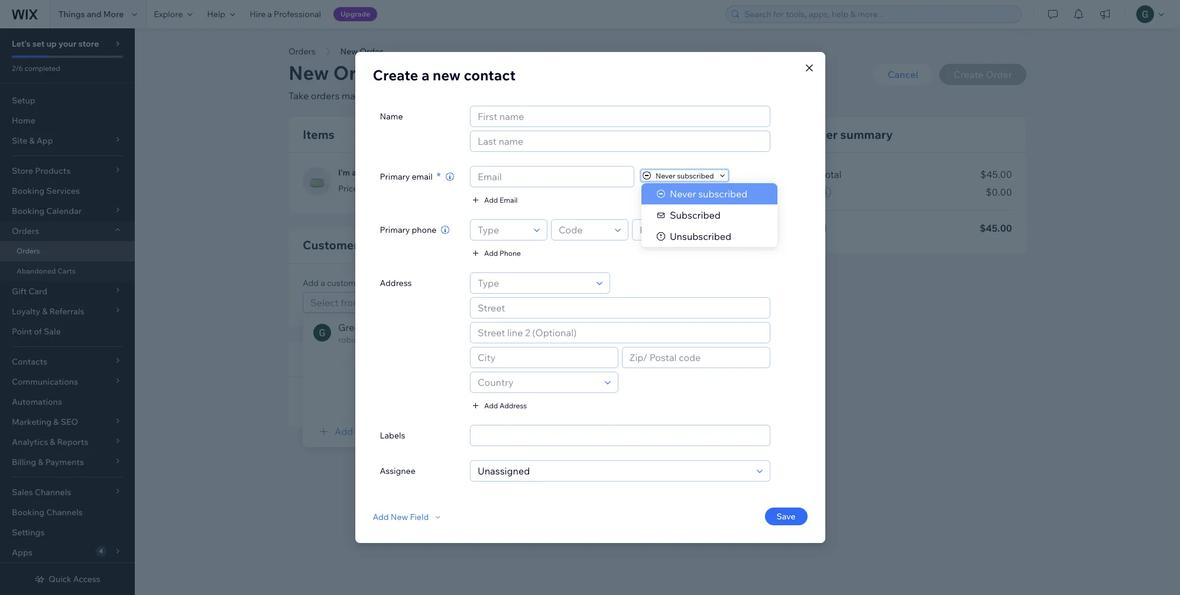 Task type: vqa. For each thing, say whether or not it's contained in the screenshot.
Phone field
yes



Task type: locate. For each thing, give the bounding box(es) containing it.
add left phone
[[485, 249, 498, 258]]

the right over
[[405, 90, 420, 102]]

2 item from the left
[[723, 130, 741, 140]]

0 vertical spatial and
[[87, 9, 102, 20]]

0 horizontal spatial new
[[289, 61, 329, 85]]

1 item from the left
[[641, 130, 659, 140]]

booking left services
[[12, 186, 44, 196]]

add inside "button"
[[485, 401, 498, 410]]

new inside new order take orders manually over the phone or in person.
[[289, 61, 329, 85]]

new left labels
[[355, 426, 374, 438]]

add shipping button
[[303, 408, 356, 418]]

add new field button
[[373, 512, 443, 523]]

0 vertical spatial booking
[[12, 186, 44, 196]]

1 booking from the top
[[12, 186, 44, 196]]

never
[[656, 171, 676, 180], [670, 188, 697, 200]]

home link
[[0, 111, 135, 131]]

0 horizontal spatial item
[[641, 130, 659, 140]]

1 vertical spatial order
[[333, 61, 387, 85]]

0 horizontal spatial address
[[380, 278, 412, 289]]

None text field
[[583, 168, 626, 185]]

list box containing never subscribed
[[642, 183, 778, 247]]

orders inside button
[[289, 46, 316, 57]]

new down the upgrade button
[[341, 46, 358, 57]]

1 vertical spatial never
[[670, 188, 697, 200]]

subscribed up subscribed
[[699, 188, 748, 200]]

the right to on the top of the page
[[376, 278, 388, 289]]

1 vertical spatial new
[[289, 61, 329, 85]]

to
[[366, 278, 374, 289]]

2 booking from the top
[[12, 508, 44, 518]]

1 horizontal spatial customer
[[376, 426, 418, 438]]

1 vertical spatial orders
[[12, 226, 39, 237]]

robinsongreg175@gmail.com
[[338, 335, 452, 345]]

0 horizontal spatial customer
[[327, 278, 364, 289]]

price: $45.00
[[338, 183, 390, 194]]

never for never subscribed 'option'
[[670, 188, 697, 200]]

primary for primary email *
[[380, 172, 410, 182]]

new down orders button
[[289, 61, 329, 85]]

add left email
[[485, 196, 498, 204]]

City field
[[474, 348, 615, 368]]

greg
[[338, 322, 361, 334]]

None field
[[482, 426, 766, 446], [474, 461, 753, 482], [482, 426, 766, 446], [474, 461, 753, 482]]

summary
[[841, 127, 893, 142]]

upgrade button
[[334, 7, 378, 21]]

shipping
[[386, 352, 436, 367]]

1 horizontal spatial the
[[405, 90, 420, 102]]

0 vertical spatial never subscribed
[[656, 171, 714, 180]]

never subscribed inside 'option'
[[670, 188, 748, 200]]

info
[[361, 238, 383, 253]]

1 vertical spatial customer
[[376, 426, 418, 438]]

booking
[[12, 186, 44, 196], [12, 508, 44, 518]]

contact
[[464, 66, 516, 84]]

discounts
[[303, 352, 359, 367]]

help
[[207, 9, 225, 20]]

never subscribed up never subscribed 'option'
[[656, 171, 714, 180]]

add up the never subscribed button
[[705, 130, 721, 140]]

add new field
[[373, 512, 429, 523]]

0 vertical spatial customer
[[327, 278, 364, 289]]

help button
[[200, 0, 243, 28]]

labels
[[380, 431, 405, 441]]

add for add new customer
[[335, 426, 353, 438]]

orders inside popup button
[[12, 226, 39, 237]]

address right to on the top of the page
[[380, 278, 412, 289]]

add
[[590, 130, 606, 140], [705, 130, 721, 140], [485, 196, 498, 204], [485, 249, 498, 258], [303, 278, 319, 289], [303, 385, 319, 396], [485, 401, 498, 410], [303, 408, 319, 418], [335, 426, 353, 438], [373, 512, 389, 523]]

email
[[500, 196, 518, 204]]

new inside button
[[341, 46, 358, 57]]

a for new
[[422, 66, 430, 84]]

never subscribed for the never subscribed button
[[656, 171, 714, 180]]

0 vertical spatial phone
[[422, 90, 450, 102]]

a right create
[[422, 66, 430, 84]]

2 vertical spatial new
[[391, 512, 408, 523]]

discount
[[321, 385, 355, 396]]

add down "customer"
[[303, 278, 319, 289]]

subscribed
[[677, 171, 714, 180], [699, 188, 748, 200]]

carts
[[57, 267, 76, 276]]

hire a professional link
[[243, 0, 328, 28]]

never inside 'option'
[[670, 188, 697, 200]]

price:
[[338, 183, 360, 194]]

Country field
[[474, 373, 602, 393]]

2 horizontal spatial new
[[391, 512, 408, 523]]

0 vertical spatial type field
[[474, 220, 531, 240]]

new left "field"
[[391, 512, 408, 523]]

1 vertical spatial new
[[355, 426, 374, 438]]

order down "new order" button
[[333, 61, 387, 85]]

0 vertical spatial never
[[656, 171, 676, 180]]

1 vertical spatial address
[[500, 401, 527, 410]]

phone left or
[[422, 90, 450, 102]]

customer
[[327, 278, 364, 289], [376, 426, 418, 438]]

2 vertical spatial orders
[[17, 247, 40, 256]]

a
[[268, 9, 272, 20], [422, 66, 430, 84], [352, 167, 357, 178], [321, 278, 325, 289]]

order inside new order take orders manually over the phone or in person.
[[333, 61, 387, 85]]

robinson
[[363, 322, 404, 334]]

add down the shipping
[[335, 426, 353, 438]]

manually
[[342, 90, 382, 102]]

0 horizontal spatial and
[[87, 9, 102, 20]]

settings link
[[0, 523, 135, 543]]

and
[[87, 9, 102, 20], [362, 352, 383, 367]]

Email field
[[474, 167, 631, 187]]

a inside 'link'
[[268, 9, 272, 20]]

Zip/ Postal code field
[[626, 348, 766, 368]]

Type field
[[474, 220, 531, 240], [474, 273, 593, 293]]

add left the custom
[[590, 130, 606, 140]]

primary email *
[[380, 169, 441, 183]]

product
[[359, 167, 390, 178]]

phone
[[422, 90, 450, 102], [412, 225, 437, 235]]

quick access button
[[35, 574, 100, 585]]

access
[[73, 574, 100, 585]]

order up create
[[360, 46, 383, 57]]

never up never subscribed 'option'
[[656, 171, 676, 180]]

never subscribed up subscribed
[[670, 188, 748, 200]]

Street line 2 (Optional) field
[[474, 323, 766, 343]]

person.
[[474, 90, 507, 102]]

0 vertical spatial order
[[360, 46, 383, 57]]

1 horizontal spatial item
[[723, 130, 741, 140]]

never subscribed option
[[642, 183, 778, 205]]

type field up add phone
[[474, 220, 531, 240]]

never inside button
[[656, 171, 676, 180]]

things and more
[[59, 9, 124, 20]]

0 vertical spatial subscribed
[[677, 171, 714, 180]]

or
[[452, 90, 462, 102]]

add custom item button
[[580, 126, 669, 144]]

primary inside primary email *
[[380, 172, 410, 182]]

new order
[[341, 46, 383, 57]]

booking up settings
[[12, 508, 44, 518]]

the
[[405, 90, 420, 102], [376, 278, 388, 289]]

1 primary from the top
[[380, 172, 410, 182]]

and for shipping
[[362, 352, 383, 367]]

new
[[433, 66, 461, 84], [355, 426, 374, 438]]

add email button
[[470, 195, 518, 205]]

order inside "new order" button
[[360, 46, 383, 57]]

subscribed inside 'option'
[[699, 188, 748, 200]]

customer inside button
[[376, 426, 418, 438]]

phone inside new order take orders manually over the phone or in person.
[[422, 90, 450, 102]]

a down "customer"
[[321, 278, 325, 289]]

create a new contact
[[373, 66, 516, 84]]

orders for orders popup button
[[12, 226, 39, 237]]

list box
[[642, 183, 778, 247]]

0 vertical spatial the
[[405, 90, 420, 102]]

1 vertical spatial booking
[[12, 508, 44, 518]]

add left "field"
[[373, 512, 389, 523]]

1 horizontal spatial new
[[433, 66, 461, 84]]

and left 'more'
[[87, 9, 102, 20]]

and down robinsongreg175@gmail.com at left
[[362, 352, 383, 367]]

1 vertical spatial and
[[362, 352, 383, 367]]

take
[[289, 90, 309, 102]]

unsubscribed
[[670, 231, 732, 243]]

add inside button
[[705, 130, 721, 140]]

orders for orders button
[[289, 46, 316, 57]]

explore
[[154, 9, 183, 20]]

1 vertical spatial subscribed
[[699, 188, 748, 200]]

1 vertical spatial primary
[[380, 225, 410, 235]]

0 vertical spatial orders
[[289, 46, 316, 57]]

in
[[464, 90, 472, 102]]

primary up info
[[380, 225, 410, 235]]

add down the country field on the bottom of the page
[[485, 401, 498, 410]]

0 vertical spatial primary
[[380, 172, 410, 182]]

subscribed
[[670, 209, 721, 221]]

1 horizontal spatial new
[[341, 46, 358, 57]]

i'm
[[338, 167, 350, 178]]

order summary
[[805, 127, 893, 142]]

2 primary from the top
[[380, 225, 410, 235]]

add left the shipping
[[303, 408, 319, 418]]

a right hire
[[268, 9, 272, 20]]

a for professional
[[268, 9, 272, 20]]

0 horizontal spatial new
[[355, 426, 374, 438]]

add left discount at the bottom of the page
[[303, 385, 319, 396]]

booking for booking services
[[12, 186, 44, 196]]

1 horizontal spatial address
[[500, 401, 527, 410]]

new up or
[[433, 66, 461, 84]]

greg robinson image
[[314, 324, 331, 342]]

customer up assignee at bottom
[[376, 426, 418, 438]]

a right i'm
[[352, 167, 357, 178]]

type field down phone
[[474, 273, 593, 293]]

0 vertical spatial new
[[341, 46, 358, 57]]

never down the never subscribed button
[[670, 188, 697, 200]]

a for customer
[[321, 278, 325, 289]]

never subscribed button
[[642, 170, 729, 181]]

order
[[360, 46, 383, 57], [333, 61, 387, 85], [805, 127, 838, 142]]

add phone
[[485, 249, 521, 258]]

add for add custom item
[[590, 130, 606, 140]]

First name field
[[474, 106, 766, 127]]

orders
[[289, 46, 316, 57], [12, 226, 39, 237], [17, 247, 40, 256]]

point of sale link
[[0, 322, 135, 342]]

1 vertical spatial the
[[376, 278, 388, 289]]

the inside new order take orders manually over the phone or in person.
[[405, 90, 420, 102]]

booking services link
[[0, 181, 135, 201]]

i'm a product
[[338, 167, 390, 178]]

point
[[12, 327, 32, 337]]

1 vertical spatial type field
[[474, 273, 593, 293]]

add email
[[485, 196, 518, 204]]

address down the country field on the bottom of the page
[[500, 401, 527, 410]]

let's
[[12, 38, 31, 49]]

phone down stock on the top
[[412, 225, 437, 235]]

order up the subtotal
[[805, 127, 838, 142]]

and for more
[[87, 9, 102, 20]]

automations
[[12, 397, 62, 408]]

setup
[[12, 95, 35, 106]]

upgrade
[[341, 9, 370, 18]]

0 vertical spatial address
[[380, 278, 412, 289]]

booking for booking channels
[[12, 508, 44, 518]]

subscribed up never subscribed 'option'
[[677, 171, 714, 180]]

subscribed inside button
[[677, 171, 714, 180]]

customer left to on the top of the page
[[327, 278, 364, 289]]

new order button
[[335, 43, 389, 60]]

1 vertical spatial never subscribed
[[670, 188, 748, 200]]

primary up in
[[380, 172, 410, 182]]

never subscribed inside button
[[656, 171, 714, 180]]

primary for primary phone
[[380, 225, 410, 235]]

1 horizontal spatial and
[[362, 352, 383, 367]]



Task type: describe. For each thing, give the bounding box(es) containing it.
point of sale
[[12, 327, 61, 337]]

add shipping
[[303, 408, 356, 418]]

services
[[46, 186, 80, 196]]

2 type field from the top
[[474, 273, 593, 293]]

add for add email
[[485, 196, 498, 204]]

customer
[[303, 238, 359, 253]]

orders link
[[0, 241, 135, 261]]

of
[[34, 327, 42, 337]]

setup link
[[0, 91, 135, 111]]

order for new order take orders manually over the phone or in person.
[[333, 61, 387, 85]]

add a customer to the order
[[303, 278, 411, 289]]

hire
[[250, 9, 266, 20]]

add for add discount
[[303, 385, 319, 396]]

add discount
[[303, 385, 355, 396]]

2/6 completed
[[12, 64, 60, 73]]

add for add new field
[[373, 512, 389, 523]]

add discount button
[[303, 385, 355, 396]]

add new customer
[[335, 426, 418, 438]]

booking channels link
[[0, 503, 135, 523]]

$0.00
[[986, 186, 1013, 198]]

customer for a
[[327, 278, 364, 289]]

channels
[[46, 508, 83, 518]]

things
[[59, 9, 85, 20]]

Street field
[[474, 298, 766, 318]]

0 horizontal spatial the
[[376, 278, 388, 289]]

order for new order
[[360, 46, 383, 57]]

customer info
[[303, 238, 383, 253]]

add item button
[[683, 126, 762, 144]]

customer for new
[[376, 426, 418, 438]]

Phone field
[[637, 220, 766, 240]]

add for add phone
[[485, 249, 498, 258]]

subtotal
[[805, 169, 842, 180]]

a for product
[[352, 167, 357, 178]]

over
[[384, 90, 403, 102]]

add custom item
[[590, 130, 659, 140]]

let's set up your store
[[12, 38, 99, 49]]

1 type field from the top
[[474, 220, 531, 240]]

new for new order take orders manually over the phone or in person.
[[289, 61, 329, 85]]

booking channels
[[12, 508, 83, 518]]

add for add address
[[485, 401, 498, 410]]

save button
[[765, 508, 808, 526]]

order
[[390, 278, 411, 289]]

add address
[[485, 401, 527, 410]]

add for add item
[[705, 130, 721, 140]]

add phone button
[[470, 248, 521, 259]]

in
[[399, 183, 406, 194]]

never for the never subscribed button
[[656, 171, 676, 180]]

set
[[32, 38, 45, 49]]

item inside 'button'
[[641, 130, 659, 140]]

subscribed for never subscribed 'option'
[[699, 188, 748, 200]]

completed
[[25, 64, 60, 73]]

orders button
[[283, 43, 322, 60]]

Code field
[[555, 220, 612, 240]]

save
[[777, 512, 796, 522]]

professional
[[274, 9, 321, 20]]

discounts and shipping
[[303, 352, 436, 367]]

item inside button
[[723, 130, 741, 140]]

add address button
[[470, 400, 527, 411]]

cancel button
[[874, 64, 933, 85]]

automations link
[[0, 392, 135, 412]]

create
[[373, 66, 419, 84]]

primary phone
[[380, 225, 437, 235]]

Search for tools, apps, help & more... field
[[741, 6, 1018, 22]]

0 vertical spatial new
[[433, 66, 461, 84]]

add new customer button
[[317, 425, 418, 439]]

orders
[[311, 90, 340, 102]]

phone
[[500, 249, 521, 258]]

cancel
[[888, 69, 919, 80]]

$45.00 up never subscribed 'option'
[[709, 169, 737, 180]]

new order take orders manually over the phone or in person.
[[289, 61, 507, 102]]

store
[[78, 38, 99, 49]]

sidebar element
[[0, 28, 135, 596]]

new for new order
[[341, 46, 358, 57]]

in stock
[[399, 183, 430, 194]]

abandoned carts link
[[0, 261, 135, 282]]

abandoned carts
[[17, 267, 76, 276]]

subscribed for the never subscribed button
[[677, 171, 714, 180]]

$45.00 down $0.00
[[980, 222, 1013, 234]]

home
[[12, 115, 35, 126]]

quick
[[49, 574, 71, 585]]

greg robinson robinsongreg175@gmail.com
[[338, 322, 452, 345]]

assignee
[[380, 466, 416, 477]]

2 vertical spatial order
[[805, 127, 838, 142]]

Select from your customer list or add a new one field
[[307, 293, 745, 313]]

shipping
[[321, 408, 356, 418]]

$45.00 down the product on the top
[[362, 183, 390, 194]]

hire a professional
[[250, 9, 321, 20]]

add for add shipping
[[303, 408, 319, 418]]

$45.00 up $0.00
[[981, 169, 1013, 180]]

items
[[303, 127, 335, 142]]

booking services
[[12, 186, 80, 196]]

2/6
[[12, 64, 23, 73]]

new inside button
[[355, 426, 374, 438]]

settings
[[12, 528, 45, 538]]

name
[[380, 111, 403, 122]]

abandoned
[[17, 267, 56, 276]]

Last name field
[[474, 131, 766, 151]]

total
[[805, 222, 827, 234]]

address inside "button"
[[500, 401, 527, 410]]

add item
[[705, 130, 741, 140]]

never subscribed for never subscribed 'option'
[[670, 188, 748, 200]]

up
[[46, 38, 57, 49]]

your
[[59, 38, 76, 49]]

orders for the orders link
[[17, 247, 40, 256]]

1 vertical spatial phone
[[412, 225, 437, 235]]

add for add a customer to the order
[[303, 278, 319, 289]]



